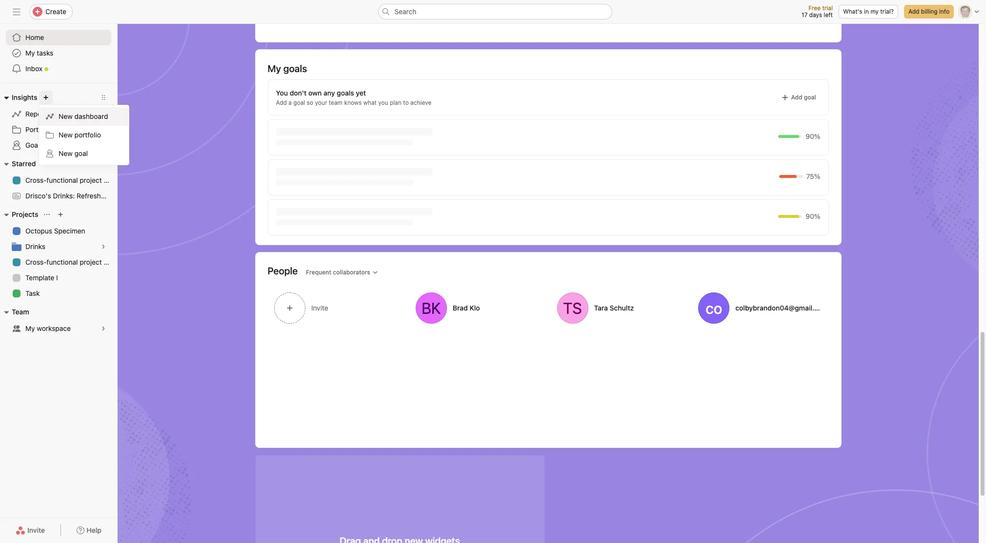 Task type: vqa. For each thing, say whether or not it's contained in the screenshot.
"Octopus Specimen" link at the left of the page
yes



Task type: describe. For each thing, give the bounding box(es) containing it.
my tasks
[[25, 49, 53, 57]]

workspace
[[37, 325, 71, 333]]

drisco's
[[25, 192, 51, 200]]

see details, drinks image
[[101, 244, 106, 250]]

plan inside you don't own any goals yet add a goal so your team knows what you plan to achieve
[[390, 99, 402, 106]]

what's in my trial?
[[844, 8, 894, 15]]

refreshment
[[77, 192, 117, 200]]

a
[[289, 99, 292, 106]]

add billing info
[[909, 8, 950, 15]]

add inside you don't own any goals yet add a goal so your team knows what you plan to achieve
[[276, 99, 287, 106]]

template
[[25, 274, 54, 282]]

team
[[12, 308, 29, 316]]

team
[[329, 99, 343, 106]]

drisco's drinks: refreshment recommendation
[[25, 192, 174, 200]]

to
[[403, 99, 409, 106]]

search button
[[378, 4, 612, 20]]

home
[[25, 33, 44, 41]]

octopus specimen
[[25, 227, 85, 235]]

trial
[[823, 4, 833, 12]]

template i
[[25, 274, 58, 282]]

add goal
[[792, 94, 816, 101]]

don't
[[290, 89, 307, 97]]

functional inside projects element
[[47, 258, 78, 267]]

reporting link
[[6, 106, 111, 122]]

goal for add goal
[[804, 94, 816, 101]]

you
[[378, 99, 388, 106]]

info
[[940, 8, 950, 15]]

new goal
[[59, 149, 88, 158]]

starred element
[[0, 155, 174, 206]]

colbybrandon04@gmail.com button
[[692, 287, 830, 330]]

reporting
[[25, 110, 56, 118]]

projects
[[12, 210, 38, 219]]

teams element
[[0, 304, 117, 339]]

starred
[[12, 160, 36, 168]]

cross-functional project plan inside the starred 'element'
[[25, 176, 117, 185]]

drinks:
[[53, 192, 75, 200]]

achieve
[[411, 99, 432, 106]]

new portfolio
[[59, 131, 101, 139]]

task link
[[6, 286, 111, 302]]

what's in my trial? button
[[839, 5, 899, 19]]

trial?
[[881, 8, 894, 15]]

octopus specimen link
[[6, 224, 111, 239]]

goals
[[337, 89, 354, 97]]

invite inside dropdown button
[[311, 304, 328, 312]]

yet
[[356, 89, 366, 97]]

billing
[[922, 8, 938, 15]]

days
[[810, 11, 823, 19]]

octopus
[[25, 227, 52, 235]]

2 90% from the top
[[806, 212, 821, 221]]

inbox
[[25, 64, 42, 73]]

cross- inside projects element
[[25, 258, 47, 267]]

insights element
[[0, 89, 117, 155]]

portfolios
[[25, 125, 55, 134]]

search
[[395, 7, 417, 16]]

my workspace
[[25, 325, 71, 333]]

new dashboard menu item
[[39, 107, 129, 126]]

goal for new goal
[[74, 149, 88, 158]]

new for new portfolio
[[59, 131, 73, 139]]

invite button
[[9, 522, 51, 540]]

tara schultz
[[594, 304, 634, 312]]

add for add billing info
[[909, 8, 920, 15]]

my tasks link
[[6, 45, 111, 61]]

add billing info button
[[905, 5, 954, 19]]

tasks
[[37, 49, 53, 57]]

free trial 17 days left
[[802, 4, 833, 19]]

i
[[56, 274, 58, 282]]

new dashboard
[[59, 112, 108, 121]]

new for new dashboard
[[59, 112, 73, 121]]

plan inside the starred 'element'
[[104, 176, 117, 185]]

goal inside you don't own any goals yet add a goal so your team knows what you plan to achieve
[[294, 99, 305, 106]]



Task type: locate. For each thing, give the bounding box(es) containing it.
1 vertical spatial cross-functional project plan
[[25, 258, 117, 267]]

0 vertical spatial project
[[80, 176, 102, 185]]

invite
[[311, 304, 328, 312], [27, 527, 45, 535]]

left
[[824, 11, 833, 19]]

show options, current sort, top image
[[44, 212, 50, 218]]

1 vertical spatial new
[[59, 131, 73, 139]]

1 cross- from the top
[[25, 176, 47, 185]]

1 vertical spatial my
[[25, 325, 35, 333]]

new down new portfolio on the top
[[59, 149, 73, 158]]

0 vertical spatial 90%
[[806, 132, 821, 141]]

project up the drisco's drinks: refreshment recommendation link at top left
[[80, 176, 102, 185]]

cross- up drisco's in the top of the page
[[25, 176, 47, 185]]

plan up drisco's drinks: refreshment recommendation at top left
[[104, 176, 117, 185]]

new up new goal
[[59, 131, 73, 139]]

help
[[87, 527, 102, 535]]

1 vertical spatial 90%
[[806, 212, 821, 221]]

my workspace link
[[6, 321, 111, 337]]

my for my workspace
[[25, 325, 35, 333]]

90% down "75%"
[[806, 212, 821, 221]]

your
[[315, 99, 327, 106]]

people
[[268, 265, 298, 277]]

invite button
[[268, 287, 405, 330]]

new up portfolios link
[[59, 112, 73, 121]]

cross-functional project plan inside projects element
[[25, 258, 117, 267]]

cross-functional project plan link inside the starred 'element'
[[6, 173, 117, 188]]

add
[[909, 8, 920, 15], [792, 94, 803, 101], [276, 99, 287, 106]]

my
[[871, 8, 879, 15]]

portfolios link
[[6, 122, 111, 138]]

hide sidebar image
[[13, 8, 21, 16]]

brad klo button
[[409, 287, 547, 330]]

0 vertical spatial new
[[59, 112, 73, 121]]

2 cross- from the top
[[25, 258, 47, 267]]

frequent collaborators
[[306, 269, 370, 276]]

home link
[[6, 30, 111, 45]]

0 vertical spatial cross-
[[25, 176, 47, 185]]

projects button
[[0, 209, 38, 221]]

global element
[[0, 24, 117, 83]]

cross-functional project plan link up drinks:
[[6, 173, 117, 188]]

75%
[[807, 172, 821, 181]]

my goals
[[268, 63, 307, 74]]

search list box
[[378, 4, 612, 20]]

drisco's drinks: refreshment recommendation link
[[6, 188, 174, 204]]

my for my tasks
[[25, 49, 35, 57]]

new
[[59, 112, 73, 121], [59, 131, 73, 139], [59, 149, 73, 158]]

portfolio
[[74, 131, 101, 139]]

17
[[802, 11, 808, 19]]

project for cross-functional project plan link in the the starred 'element'
[[80, 176, 102, 185]]

cross-functional project plan link inside projects element
[[6, 255, 117, 270]]

brad klo
[[453, 304, 480, 312]]

see details, my workspace image
[[101, 326, 106, 332]]

my inside "teams" 'element'
[[25, 325, 35, 333]]

2 horizontal spatial goal
[[804, 94, 816, 101]]

0 vertical spatial plan
[[390, 99, 402, 106]]

2 cross-functional project plan from the top
[[25, 258, 117, 267]]

2 cross-functional project plan link from the top
[[6, 255, 117, 270]]

add goal button
[[777, 91, 821, 104]]

1 horizontal spatial goal
[[294, 99, 305, 106]]

0 horizontal spatial add
[[276, 99, 287, 106]]

free
[[809, 4, 821, 12]]

projects element
[[0, 206, 117, 304]]

task
[[25, 289, 40, 298]]

plan left to
[[390, 99, 402, 106]]

0 horizontal spatial goal
[[74, 149, 88, 158]]

2 new from the top
[[59, 131, 73, 139]]

insights button
[[0, 92, 37, 103]]

cross-functional project plan up drinks:
[[25, 176, 117, 185]]

you don't own any goals yet add a goal so your team knows what you plan to achieve
[[276, 89, 432, 106]]

plan inside projects element
[[104, 258, 117, 267]]

tara schultz button
[[551, 287, 688, 330]]

cross-functional project plan link
[[6, 173, 117, 188], [6, 255, 117, 270]]

90%
[[806, 132, 821, 141], [806, 212, 821, 221]]

goal inside add goal button
[[804, 94, 816, 101]]

2 vertical spatial plan
[[104, 258, 117, 267]]

template i link
[[6, 270, 111, 286]]

2 functional from the top
[[47, 258, 78, 267]]

create
[[45, 7, 66, 16]]

what's
[[844, 8, 863, 15]]

colbybrandon04@gmail.com
[[736, 304, 828, 312]]

goals link
[[6, 138, 111, 153]]

0 vertical spatial cross-functional project plan link
[[6, 173, 117, 188]]

0 horizontal spatial invite
[[27, 527, 45, 535]]

0 vertical spatial my
[[25, 49, 35, 57]]

goals
[[25, 141, 43, 149]]

goal
[[804, 94, 816, 101], [294, 99, 305, 106], [74, 149, 88, 158]]

invite inside button
[[27, 527, 45, 535]]

plan
[[390, 99, 402, 106], [104, 176, 117, 185], [104, 258, 117, 267]]

project for cross-functional project plan link in the projects element
[[80, 258, 102, 267]]

team button
[[0, 307, 29, 318]]

help button
[[70, 522, 108, 540]]

1 new from the top
[[59, 112, 73, 121]]

what
[[363, 99, 377, 106]]

0 vertical spatial functional
[[47, 176, 78, 185]]

90% up "75%"
[[806, 132, 821, 141]]

dashboard
[[74, 112, 108, 121]]

functional
[[47, 176, 78, 185], [47, 258, 78, 267]]

so
[[307, 99, 313, 106]]

project inside the starred 'element'
[[80, 176, 102, 185]]

1 cross-functional project plan from the top
[[25, 176, 117, 185]]

cross- inside the starred 'element'
[[25, 176, 47, 185]]

new project or portfolio image
[[58, 212, 64, 218]]

functional inside the starred 'element'
[[47, 176, 78, 185]]

2 my from the top
[[25, 325, 35, 333]]

1 cross-functional project plan link from the top
[[6, 173, 117, 188]]

recommendation
[[119, 192, 174, 200]]

inbox link
[[6, 61, 111, 77]]

1 vertical spatial functional
[[47, 258, 78, 267]]

starred button
[[0, 158, 36, 170]]

any
[[324, 89, 335, 97]]

frequent
[[306, 269, 332, 276]]

cross-functional project plan link up "i"
[[6, 255, 117, 270]]

1 vertical spatial invite
[[27, 527, 45, 535]]

project down see details, drinks icon
[[80, 258, 102, 267]]

add for add goal
[[792, 94, 803, 101]]

1 vertical spatial cross-
[[25, 258, 47, 267]]

plan down see details, drinks icon
[[104, 258, 117, 267]]

add inside button
[[792, 94, 803, 101]]

drinks
[[25, 243, 45, 251]]

new inside 'menu item'
[[59, 112, 73, 121]]

create button
[[29, 4, 73, 20]]

functional down the drinks link
[[47, 258, 78, 267]]

1 vertical spatial cross-functional project plan link
[[6, 255, 117, 270]]

insights
[[12, 93, 37, 102]]

3 new from the top
[[59, 149, 73, 158]]

add inside button
[[909, 8, 920, 15]]

0 vertical spatial cross-functional project plan
[[25, 176, 117, 185]]

my down team
[[25, 325, 35, 333]]

1 90% from the top
[[806, 132, 821, 141]]

1 project from the top
[[80, 176, 102, 185]]

my left tasks
[[25, 49, 35, 57]]

in
[[864, 8, 869, 15]]

1 vertical spatial plan
[[104, 176, 117, 185]]

1 horizontal spatial add
[[792, 94, 803, 101]]

cross-
[[25, 176, 47, 185], [25, 258, 47, 267]]

own
[[309, 89, 322, 97]]

1 my from the top
[[25, 49, 35, 57]]

0 vertical spatial invite
[[311, 304, 328, 312]]

cross- down the drinks
[[25, 258, 47, 267]]

2 vertical spatial new
[[59, 149, 73, 158]]

cross-functional project plan
[[25, 176, 117, 185], [25, 258, 117, 267]]

1 vertical spatial project
[[80, 258, 102, 267]]

functional up drinks:
[[47, 176, 78, 185]]

2 project from the top
[[80, 258, 102, 267]]

new for new goal
[[59, 149, 73, 158]]

you
[[276, 89, 288, 97]]

1 functional from the top
[[47, 176, 78, 185]]

cross-functional project plan down the drinks link
[[25, 258, 117, 267]]

drinks link
[[6, 239, 111, 255]]

collaborators
[[333, 269, 370, 276]]

1 horizontal spatial invite
[[311, 304, 328, 312]]

knows
[[344, 99, 362, 106]]

my inside global element
[[25, 49, 35, 57]]

2 horizontal spatial add
[[909, 8, 920, 15]]

new image
[[43, 95, 49, 101]]

specimen
[[54, 227, 85, 235]]

frequent collaborators button
[[302, 266, 383, 279]]



